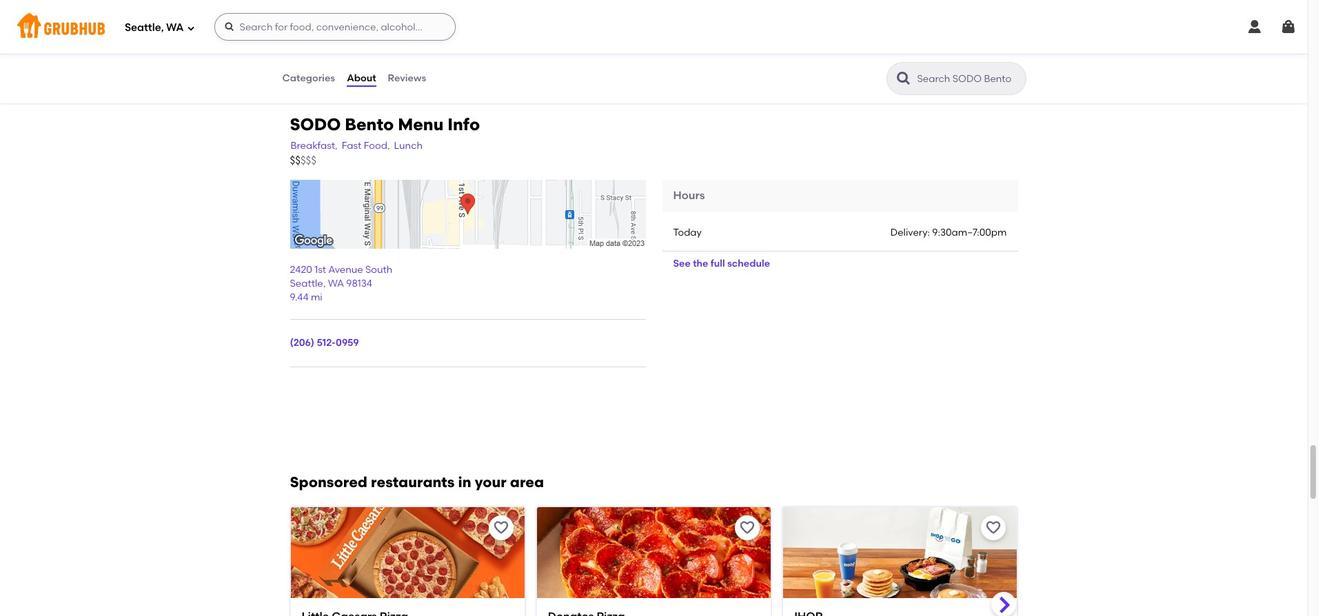 Task type: locate. For each thing, give the bounding box(es) containing it.
see the full schedule button
[[662, 252, 781, 277]]

1 save this restaurant button from the left
[[489, 516, 514, 541]]

0 horizontal spatial wa
[[166, 21, 184, 34]]

sodo bento menu info
[[290, 114, 480, 134]]

0 horizontal spatial save this restaurant image
[[493, 520, 510, 537]]

(206)
[[290, 337, 314, 349]]

wa right ,
[[328, 278, 344, 289]]

ihop logo image
[[784, 508, 1018, 617]]

$$
[[290, 155, 301, 167]]

the
[[693, 258, 709, 270]]

1 vertical spatial wa
[[328, 278, 344, 289]]

save this restaurant button for donatos pizza logo
[[735, 516, 760, 541]]

1st
[[315, 264, 326, 275]]

9.44
[[290, 292, 309, 303]]

Search for food, convenience, alcohol... search field
[[214, 13, 456, 41]]

sponsored
[[290, 474, 368, 491]]

main navigation navigation
[[0, 0, 1308, 54]]

see the full schedule
[[673, 258, 770, 270]]

save this restaurant button for little caesars pizza logo
[[489, 516, 514, 541]]

delivery:
[[891, 227, 930, 238]]

wa inside main navigation "navigation"
[[166, 21, 184, 34]]

1 save this restaurant image from the left
[[493, 520, 510, 537]]

categories button
[[282, 54, 336, 103]]

2420
[[290, 264, 312, 275]]

0 vertical spatial wa
[[166, 21, 184, 34]]

98134
[[346, 278, 372, 289]]

1 horizontal spatial wa
[[328, 278, 344, 289]]

3 save this restaurant button from the left
[[982, 516, 1006, 541]]

2 save this restaurant image from the left
[[986, 520, 1002, 537]]

sodo
[[290, 114, 341, 134]]

mi
[[311, 292, 323, 303]]

save this restaurant image
[[493, 520, 510, 537], [986, 520, 1002, 537]]

today
[[673, 227, 702, 238]]

2 horizontal spatial save this restaurant button
[[982, 516, 1006, 541]]

reviews button
[[387, 54, 427, 103]]

1 horizontal spatial save this restaurant image
[[986, 520, 1002, 537]]

lunch button
[[393, 139, 423, 154]]

0 horizontal spatial save this restaurant button
[[489, 516, 514, 541]]

bento
[[345, 114, 394, 134]]

svg image
[[1247, 19, 1263, 35], [1281, 19, 1297, 35], [224, 21, 235, 32], [187, 24, 195, 32]]

little caesars pizza logo image
[[291, 508, 525, 617]]

2420 1st avenue south seattle , wa 98134 9.44 mi
[[290, 264, 393, 303]]

restaurants
[[371, 474, 455, 491]]

512-
[[317, 337, 336, 349]]

Search SODO Bento search field
[[916, 72, 1022, 86]]

9:30am–7:00pm
[[933, 227, 1007, 238]]

wa right seattle,
[[166, 21, 184, 34]]

0959
[[336, 337, 359, 349]]

2 save this restaurant button from the left
[[735, 516, 760, 541]]

1 horizontal spatial save this restaurant button
[[735, 516, 760, 541]]

save this restaurant button
[[489, 516, 514, 541], [735, 516, 760, 541], [982, 516, 1006, 541]]

$$$$$
[[290, 155, 317, 167]]

seattle, wa
[[125, 21, 184, 34]]

wa
[[166, 21, 184, 34], [328, 278, 344, 289]]



Task type: describe. For each thing, give the bounding box(es) containing it.
(206) 512-0959
[[290, 337, 359, 349]]

categories
[[282, 72, 335, 84]]

your
[[475, 474, 507, 491]]

food,
[[364, 140, 390, 152]]

search icon image
[[895, 70, 912, 87]]

schedule
[[728, 258, 770, 270]]

seattle,
[[125, 21, 164, 34]]

south
[[366, 264, 393, 275]]

breakfast,
[[291, 140, 338, 152]]

info
[[448, 114, 480, 134]]

sponsored restaurants in your area
[[290, 474, 544, 491]]

save this restaurant image
[[739, 520, 756, 537]]

fast food, button
[[341, 139, 391, 154]]

donatos pizza logo image
[[537, 508, 771, 617]]

menu
[[398, 114, 444, 134]]

delivery: 9:30am–7:00pm
[[891, 227, 1007, 238]]

full
[[711, 258, 725, 270]]

avenue
[[328, 264, 363, 275]]

breakfast, fast food, lunch
[[291, 140, 423, 152]]

seattle
[[290, 278, 323, 289]]

breakfast, button
[[290, 139, 338, 154]]

save this restaurant image for little caesars pizza logo
[[493, 520, 510, 537]]

wa inside 2420 1st avenue south seattle , wa 98134 9.44 mi
[[328, 278, 344, 289]]

hours
[[673, 189, 705, 202]]

area
[[510, 474, 544, 491]]

,
[[323, 278, 326, 289]]

see
[[673, 258, 691, 270]]

about button
[[346, 54, 377, 103]]

fast
[[342, 140, 362, 152]]

save this restaurant image for ihop logo
[[986, 520, 1002, 537]]

(206) 512-0959 button
[[290, 337, 359, 351]]

in
[[458, 474, 471, 491]]

about
[[347, 72, 376, 84]]

lunch
[[394, 140, 423, 152]]

save this restaurant button for ihop logo
[[982, 516, 1006, 541]]

reviews
[[388, 72, 426, 84]]



Task type: vqa. For each thing, say whether or not it's contained in the screenshot.
Highest rated
no



